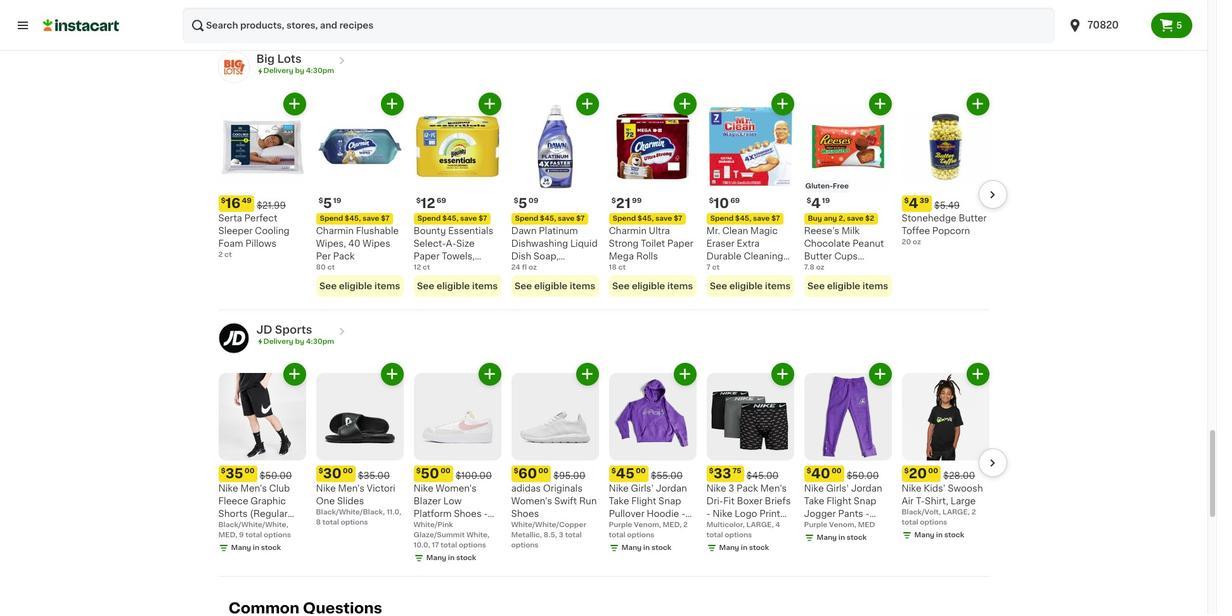 Task type: describe. For each thing, give the bounding box(es) containing it.
see eligible items button for $ 5 09
[[512, 275, 599, 297]]

5 for dawn platinum dishwashing liquid dish soap, refreshing rain
[[519, 196, 528, 210]]

product group containing 30
[[316, 363, 404, 528]]

pants
[[839, 509, 864, 518]]

see for $ 4 19
[[808, 281, 825, 290]]

see eligible items for $ 10 69
[[710, 281, 791, 290]]

eligible for $ 5 19
[[339, 281, 373, 290]]

see eligible items for $ 4 19
[[808, 281, 889, 290]]

pack inside nike 3 pack men's dri-fit boxer briefs - nike logo print cool gray
[[737, 484, 759, 493]]

size
[[457, 239, 475, 248]]

pillows
[[246, 239, 277, 248]]

glaze/summit
[[414, 532, 465, 538]]

black/white/white,
[[219, 521, 288, 528]]

product group containing 35
[[219, 363, 306, 553]]

$ 21 99
[[612, 196, 642, 210]]

19 for 4
[[823, 197, 831, 204]]

nike girls' jordan take flight snap pullover hoodie - purple venom
[[609, 484, 688, 531]]

- for 40
[[866, 509, 870, 518]]

any
[[824, 215, 838, 222]]

delivery by 4:30pm for 5
[[264, 67, 334, 74]]

& inside nike men's club fleece graphic shorts (regular and big & tall)
[[254, 522, 261, 531]]

24 fl oz
[[512, 264, 537, 271]]

$ 16 49
[[221, 196, 252, 210]]

11.0,
[[387, 509, 402, 516]]

see eligible items for $ 12 69
[[417, 281, 498, 290]]

ultra
[[649, 226, 670, 235]]

med, inside "purple venom, med, 2 total options"
[[663, 521, 682, 528]]

butter inside stonehedge butter toffee popcorn 20 oz
[[959, 213, 987, 222]]

perfect
[[245, 213, 278, 222]]

pads
[[707, 264, 729, 273]]

$ for $ 45 00
[[612, 467, 616, 474]]

delivery for 16
[[264, 67, 294, 74]]

options inside black/white/white, med, 9 total options
[[264, 532, 291, 538]]

total inside white/pink glaze/summit white, 10.0, 17 total options
[[441, 542, 457, 549]]

$40.00 original price: $50.00 element
[[805, 466, 892, 482]]

dish
[[512, 252, 532, 260]]

ct inside serta perfect sleeper cooling foam pillows 2 ct
[[225, 251, 232, 258]]

dishwashing
[[512, 239, 568, 248]]

snap for 45
[[659, 497, 682, 506]]

product group containing 16
[[219, 92, 306, 260]]

$7 for $ 21 99
[[674, 215, 683, 222]]

buy
[[808, 215, 823, 222]]

$45, for $ 5 09
[[540, 215, 557, 222]]

pack inside charmin flushable wipes, 40 wipes per pack 80 ct
[[333, 252, 355, 260]]

9
[[239, 532, 244, 538]]

free
[[833, 182, 849, 189]]

metallic,
[[512, 532, 542, 538]]

19 for 5
[[334, 197, 342, 204]]

12 ct
[[414, 264, 430, 271]]

8
[[316, 519, 321, 526]]

spend $45, save $7 for $ 12 69
[[418, 215, 487, 222]]

0 vertical spatial 12
[[421, 196, 436, 210]]

$45, for $ 5 19
[[345, 215, 361, 222]]

00 for 35
[[245, 467, 255, 474]]

nike 3 pack men's dri-fit boxer briefs - nike logo print cool gray
[[707, 484, 791, 531]]

flushable
[[356, 226, 399, 235]]

$16.49 original price: $21.99 element
[[219, 195, 306, 212]]

20 inside stonehedge butter toffee popcorn 20 oz
[[902, 238, 912, 245]]

platform
[[414, 509, 452, 518]]

nike men's victori one slides black/white/black, 11.0, 8 total options
[[316, 484, 402, 526]]

originals
[[543, 484, 583, 493]]

33
[[714, 467, 732, 480]]

nike for nike men's club fleece graphic shorts (regular and big & tall)
[[219, 484, 238, 493]]

6 save from the left
[[847, 215, 864, 222]]

many in stock link
[[707, 0, 795, 15]]

mega
[[609, 252, 634, 260]]

$ for $ 12 69
[[416, 197, 421, 204]]

eligible for $ 4 19
[[828, 281, 861, 290]]

delivery by 4:30pm for 30
[[264, 338, 334, 345]]

many in stock for 50
[[427, 554, 477, 561]]

options inside nike men's victori one slides black/white/black, 11.0, 8 total options
[[341, 519, 368, 526]]

$50.00 for 40
[[847, 471, 880, 480]]

options inside the adidas originals women's swift run shoes white/white/copper metallic, 8.5, 3 total options
[[512, 542, 539, 549]]

ct inside charmin ultra strong toilet paper mega rolls 18 ct
[[619, 264, 626, 271]]

many for 35
[[231, 544, 251, 551]]

total inside the nike kids' swoosh air t-shirt, large black/volt, large, 2 total options
[[902, 519, 919, 526]]

wipes,
[[316, 239, 346, 248]]

$ 60 00
[[514, 467, 549, 480]]

$ for $ 4 19
[[807, 197, 812, 204]]

- for 45
[[682, 509, 686, 518]]

count
[[763, 277, 789, 286]]

foam
[[219, 239, 243, 248]]

magic
[[751, 226, 778, 235]]

dri-
[[707, 497, 724, 506]]

1 horizontal spatial oz
[[817, 264, 825, 271]]

$33.75 original price: $45.00 element
[[707, 466, 795, 482]]

in for 45
[[644, 544, 650, 551]]

jogger
[[805, 509, 836, 518]]

spend for $ 5 09
[[515, 215, 539, 222]]

swoosh
[[948, 484, 984, 493]]

$ for $ 21 99
[[612, 197, 616, 204]]

per
[[316, 252, 331, 260]]

mr. clean magic eraser extra durable cleaning pads with durafoam, 7 count
[[707, 226, 789, 286]]

$ for $ 40 00
[[807, 467, 812, 474]]

00 for 45
[[636, 467, 646, 474]]

white/pink glaze/summit white, 10.0, 17 total options
[[414, 521, 490, 549]]

charmin for 21
[[609, 226, 647, 235]]

$ 5 09
[[514, 196, 539, 210]]

70820 button
[[1068, 8, 1144, 43]]

adidas originals women's swift run shoes white/white/copper metallic, 8.5, 3 total options
[[512, 484, 597, 549]]

take for 40
[[805, 497, 825, 506]]

charmin for 5
[[316, 226, 354, 235]]

save for $ 5 09
[[558, 215, 575, 222]]

options inside multicolor, large, 4 total options
[[725, 532, 753, 538]]

run
[[580, 497, 597, 506]]

item carousel region for sports
[[201, 363, 1008, 571]]

$60.00 original price: $95.00 element
[[512, 466, 599, 482]]

product group containing 33
[[707, 363, 795, 553]]

$7 for $ 5 09
[[577, 215, 585, 222]]

99
[[632, 197, 642, 204]]

$45, for $ 10 69
[[736, 215, 752, 222]]

peanut
[[853, 239, 885, 248]]

flight for 40
[[827, 497, 852, 506]]

ct down durable
[[713, 264, 720, 271]]

$35.00
[[358, 471, 390, 480]]

1 vertical spatial 40
[[812, 467, 831, 480]]

1 horizontal spatial big
[[257, 54, 275, 64]]

christmas,
[[805, 264, 853, 273]]

see eligible items for $ 5 19
[[320, 281, 400, 290]]

2 inside the nike kids' swoosh air t-shirt, large black/volt, large, 2 total options
[[972, 509, 977, 516]]

spend for $ 5 19
[[320, 215, 343, 222]]

$ 12 69
[[416, 196, 446, 210]]

product group containing 21
[[609, 92, 697, 297]]

mr.
[[707, 226, 721, 235]]

8.5,
[[544, 532, 558, 538]]

items for $ 21 99
[[668, 281, 693, 290]]

total inside black/white/white, med, 9 total options
[[246, 532, 262, 538]]

men's inside nike 3 pack men's dri-fit boxer briefs - nike logo print cool gray
[[761, 484, 787, 493]]

see eligible items button for $ 12 69
[[414, 275, 501, 297]]

towels,
[[442, 252, 475, 260]]

0 vertical spatial 7
[[707, 264, 711, 271]]

med
[[859, 521, 876, 528]]

20 inside product group
[[910, 467, 928, 480]]

reese's milk chocolate peanut butter cups christmas, candy
[[805, 226, 885, 273]]

swift
[[555, 497, 577, 506]]

ct down select-
[[423, 264, 430, 271]]

nike kids' swoosh air t-shirt, large black/volt, large, 2 total options
[[902, 484, 984, 526]]

see for $ 12 69
[[417, 281, 435, 290]]

large, inside the nike kids' swoosh air t-shirt, large black/volt, large, 2 total options
[[943, 509, 971, 516]]

sleeper
[[219, 226, 253, 235]]

(regular
[[250, 509, 288, 518]]

4:30pm for 30
[[306, 338, 334, 345]]

2 inside "purple venom, med, 2 total options"
[[684, 521, 688, 528]]

$ 50 00
[[416, 467, 451, 480]]

$ for $ 35 00
[[221, 467, 226, 474]]

69 for 12
[[437, 197, 446, 204]]

cool
[[707, 522, 728, 531]]

many in stock for 45
[[622, 544, 672, 551]]

white/white/copper
[[512, 521, 587, 528]]

total inside nike men's victori one slides black/white/black, 11.0, 8 total options
[[323, 519, 339, 526]]

see eligible items button for $ 10 69
[[707, 275, 795, 297]]

3 inside nike 3 pack men's dri-fit boxer briefs - nike logo print cool gray
[[729, 484, 735, 493]]

gluten-
[[806, 182, 833, 189]]

men's for graphic
[[241, 484, 267, 493]]

soap,
[[534, 252, 559, 260]]

17
[[432, 542, 439, 549]]

jordan for 45
[[656, 484, 688, 493]]

5 inside button
[[1177, 21, 1183, 30]]

24
[[512, 264, 521, 271]]

3 inside the adidas originals women's swift run shoes white/white/copper metallic, 8.5, 3 total options
[[559, 532, 564, 538]]

many in stock for 40
[[817, 534, 867, 541]]

and
[[219, 522, 235, 531]]

a-
[[446, 239, 457, 248]]

adidas
[[512, 484, 541, 493]]

7.8
[[805, 264, 815, 271]]

butter inside reese's milk chocolate peanut butter cups christmas, candy
[[805, 252, 833, 260]]

$7 for $ 10 69
[[772, 215, 781, 222]]

$7 for $ 12 69
[[479, 215, 487, 222]]

shoes for -
[[454, 509, 482, 518]]

40 inside charmin flushable wipes, 40 wipes per pack 80 ct
[[348, 239, 361, 248]]

save for $ 10 69
[[754, 215, 770, 222]]

durable
[[707, 252, 742, 260]]

total inside the adidas originals women's swift run shoes white/white/copper metallic, 8.5, 3 total options
[[565, 532, 582, 538]]

big lots image
[[219, 52, 249, 83]]

$ for $ 20 00
[[905, 467, 910, 474]]

see for $ 10 69
[[710, 281, 728, 290]]

total inside "purple venom, med, 2 total options"
[[609, 532, 626, 538]]

see eligible items button for $ 4 19
[[805, 275, 892, 297]]

spend $45, save $7 for $ 21 99
[[613, 215, 683, 222]]

10.0,
[[414, 542, 430, 549]]

see eligible items button for $ 5 19
[[316, 275, 404, 297]]

save for $ 12 69
[[461, 215, 477, 222]]

gluten-free
[[806, 182, 849, 189]]

lots
[[277, 54, 302, 64]]



Task type: vqa. For each thing, say whether or not it's contained in the screenshot.


Task type: locate. For each thing, give the bounding box(es) containing it.
durafoam,
[[707, 277, 753, 286]]

see eligible items down the rain
[[515, 281, 596, 290]]

$ 35 00
[[221, 467, 255, 480]]

women's inside the adidas originals women's swift run shoes white/white/copper metallic, 8.5, 3 total options
[[512, 497, 553, 506]]

2 item carousel region from the top
[[201, 363, 1008, 571]]

00 inside $ 35 00
[[245, 467, 255, 474]]

2 venom from the left
[[836, 522, 867, 531]]

paper inside bounty essentials select-a-size paper towels, white
[[414, 252, 440, 260]]

$ 33 75
[[710, 467, 742, 480]]

snap for 40
[[854, 497, 877, 506]]

0 vertical spatial 2
[[219, 251, 223, 258]]

many for 45
[[622, 544, 642, 551]]

1 horizontal spatial venom
[[836, 522, 867, 531]]

purple inside nike girls' jordan take flight snap pullover hoodie - purple venom
[[609, 522, 638, 531]]

0 horizontal spatial take
[[609, 497, 630, 506]]

$ inside $ 40 00
[[807, 467, 812, 474]]

1 white from the top
[[414, 264, 440, 273]]

$ for $ 10 69
[[710, 197, 714, 204]]

venom, inside "purple venom, med, 2 total options"
[[634, 521, 662, 528]]

product group
[[219, 92, 306, 260], [316, 92, 404, 297], [414, 92, 501, 297], [512, 92, 599, 297], [609, 92, 697, 297], [707, 92, 795, 297], [805, 92, 892, 297], [902, 92, 990, 247], [219, 363, 306, 553], [316, 363, 404, 528], [414, 363, 501, 563], [512, 363, 599, 551], [609, 363, 697, 553], [707, 363, 795, 553], [805, 363, 892, 543], [902, 363, 990, 540]]

product group containing 12
[[414, 92, 501, 297]]

eligible down rolls
[[632, 281, 666, 290]]

girls' inside nike girls' jordan take flight snap pullover hoodie - purple venom
[[631, 484, 654, 493]]

see down 18
[[613, 281, 630, 290]]

1 vertical spatial large,
[[747, 521, 774, 528]]

1 spend from the left
[[320, 215, 343, 222]]

4 see eligible items button from the left
[[609, 275, 697, 297]]

00 for 20
[[929, 467, 939, 474]]

1 horizontal spatial 19
[[823, 197, 831, 204]]

2 4:30pm from the top
[[306, 338, 334, 345]]

stonehedge
[[902, 213, 957, 222]]

jordan down $55.00
[[656, 484, 688, 493]]

3 see from the left
[[515, 281, 532, 290]]

- for 33
[[707, 509, 711, 518]]

refreshing
[[512, 264, 560, 273]]

logo
[[735, 509, 758, 518]]

total
[[323, 519, 339, 526], [902, 519, 919, 526], [246, 532, 262, 538], [565, 532, 582, 538], [609, 532, 626, 538], [707, 532, 724, 538], [441, 542, 457, 549]]

1 venom, from the left
[[634, 521, 662, 528]]

1 items from the left
[[375, 281, 400, 290]]

nike up dri-
[[707, 484, 727, 493]]

items for $ 12 69
[[472, 281, 498, 290]]

$ inside $ 45 00
[[612, 467, 616, 474]]

2 by from the top
[[295, 338, 304, 345]]

shoes inside nike women's blazer low platform shoes - white & pink - 10
[[454, 509, 482, 518]]

2 vertical spatial 2
[[684, 521, 688, 528]]

delivery by 4:30pm down sports
[[264, 338, 334, 345]]

purple venom, med
[[805, 521, 876, 528]]

- inside nike girls' jordan take flight snap pullover hoodie - purple venom
[[682, 509, 686, 518]]

2 horizontal spatial 4
[[910, 196, 919, 210]]

2 19 from the left
[[823, 197, 831, 204]]

by for 30
[[295, 338, 304, 345]]

snap inside nike girls' jordan take flight snap jogger pants - purple venom
[[854, 497, 877, 506]]

2 snap from the left
[[854, 497, 877, 506]]

1 vertical spatial 20
[[910, 467, 928, 480]]

items down charmin ultra strong toilet paper mega rolls 18 ct
[[668, 281, 693, 290]]

white inside bounty essentials select-a-size paper towels, white
[[414, 264, 440, 273]]

instacart logo image
[[43, 18, 119, 33]]

product group containing 45
[[609, 363, 697, 553]]

many in stock for 20
[[915, 532, 965, 538]]

1 horizontal spatial 3
[[729, 484, 735, 493]]

1 horizontal spatial paper
[[668, 239, 694, 248]]

save for $ 5 19
[[363, 215, 379, 222]]

0 horizontal spatial 69
[[437, 197, 446, 204]]

1 spend $45, save $7 from the left
[[320, 215, 390, 222]]

paper inside charmin ultra strong toilet paper mega rolls 18 ct
[[668, 239, 694, 248]]

charmin inside charmin flushable wipes, 40 wipes per pack 80 ct
[[316, 226, 354, 235]]

2 horizontal spatial oz
[[913, 238, 922, 245]]

options down metallic,
[[512, 542, 539, 549]]

69 inside $ 12 69
[[437, 197, 446, 204]]

stock for 45
[[652, 544, 672, 551]]

oz right fl
[[529, 264, 537, 271]]

0 vertical spatial delivery
[[264, 67, 294, 74]]

big left lots
[[257, 54, 275, 64]]

fl
[[522, 264, 527, 271]]

0 horizontal spatial 5
[[323, 196, 332, 210]]

2 white from the top
[[414, 522, 440, 531]]

item carousel region containing 35
[[201, 363, 1008, 571]]

0 horizontal spatial men's
[[241, 484, 267, 493]]

3 spend $45, save $7 from the left
[[515, 215, 585, 222]]

2 00 from the left
[[343, 467, 353, 474]]

3 $45, from the left
[[540, 215, 557, 222]]

$7 for $ 5 19
[[381, 215, 390, 222]]

1 vertical spatial 3
[[559, 532, 564, 538]]

10 inside nike women's blazer low platform shoes - white & pink - 10
[[479, 522, 489, 531]]

00 inside $ 50 00
[[441, 467, 451, 474]]

venom inside nike girls' jordan take flight snap jogger pants - purple venom
[[836, 522, 867, 531]]

3 see eligible items from the left
[[515, 281, 596, 290]]

charmin inside charmin ultra strong toilet paper mega rolls 18 ct
[[609, 226, 647, 235]]

0 horizontal spatial $50.00
[[260, 471, 292, 480]]

1 horizontal spatial med,
[[663, 521, 682, 528]]

2 save from the left
[[461, 215, 477, 222]]

$ left 09
[[514, 197, 519, 204]]

options inside "purple venom, med, 2 total options"
[[628, 532, 655, 538]]

0 horizontal spatial charmin
[[316, 226, 354, 235]]

1 see eligible items button from the left
[[316, 275, 404, 297]]

flight for 45
[[632, 497, 657, 506]]

1 delivery by 4:30pm from the top
[[264, 67, 334, 74]]

1 vertical spatial delivery by 4:30pm
[[264, 338, 334, 345]]

$ down gluten-
[[807, 197, 812, 204]]

spend for $ 10 69
[[711, 215, 734, 222]]

product group containing 60
[[512, 363, 599, 551]]

$ right $95.00
[[612, 467, 616, 474]]

0 horizontal spatial med,
[[219, 532, 237, 538]]

2 spend $45, save $7 from the left
[[418, 215, 487, 222]]

nike inside nike girls' jordan take flight snap jogger pants - purple venom
[[805, 484, 824, 493]]

product group containing 10
[[707, 92, 795, 297]]

$ inside $ 10 69
[[710, 197, 714, 204]]

2 inside serta perfect sleeper cooling foam pillows 2 ct
[[219, 251, 223, 258]]

00 inside $ 20 00
[[929, 467, 939, 474]]

00 for 30
[[343, 467, 353, 474]]

$45, up flushable
[[345, 215, 361, 222]]

$2
[[866, 215, 875, 222]]

1 shoes from the left
[[454, 509, 482, 518]]

girls' for 45
[[631, 484, 654, 493]]

6 items from the left
[[863, 281, 889, 290]]

2 shoes from the left
[[512, 509, 539, 518]]

$ inside $ 33 75
[[710, 467, 714, 474]]

1 eligible from the left
[[339, 281, 373, 290]]

5 $45, from the left
[[736, 215, 752, 222]]

$ up 'air' on the bottom right of the page
[[905, 467, 910, 474]]

10 up mr.
[[714, 196, 730, 210]]

2 jordan from the left
[[852, 484, 883, 493]]

strong
[[609, 239, 639, 248]]

1 horizontal spatial venom,
[[830, 521, 857, 528]]

big up 9
[[238, 522, 252, 531]]

men's down the $35.00 original price: $50.00 element
[[241, 484, 267, 493]]

$45.00
[[747, 471, 779, 480]]

product group containing 20
[[902, 363, 990, 540]]

cups
[[835, 252, 858, 260]]

nike inside nike girls' jordan take flight snap pullover hoodie - purple venom
[[609, 484, 629, 493]]

0 vertical spatial 10
[[714, 196, 730, 210]]

2 horizontal spatial 2
[[972, 509, 977, 516]]

items for $ 4 19
[[863, 281, 889, 290]]

0 vertical spatial pack
[[333, 252, 355, 260]]

2 & from the left
[[442, 522, 449, 531]]

$50.00 up club
[[260, 471, 292, 480]]

& up glaze/summit
[[442, 522, 449, 531]]

eligible down christmas,
[[828, 281, 861, 290]]

stock for 35
[[261, 544, 281, 551]]

1 horizontal spatial 10
[[714, 196, 730, 210]]

20 down toffee
[[902, 238, 912, 245]]

1 horizontal spatial men's
[[338, 484, 365, 493]]

4:30pm for 5
[[306, 67, 334, 74]]

1 charmin from the left
[[316, 226, 354, 235]]

0 vertical spatial butter
[[959, 213, 987, 222]]

1 horizontal spatial flight
[[827, 497, 852, 506]]

$ inside $ 4 19
[[807, 197, 812, 204]]

00 inside $ 60 00
[[539, 467, 549, 474]]

00 for 50
[[441, 467, 451, 474]]

jordan inside nike girls' jordan take flight snap pullover hoodie - purple venom
[[656, 484, 688, 493]]

1 vertical spatial women's
[[512, 497, 553, 506]]

total down the black/white/white,
[[246, 532, 262, 538]]

product group containing 50
[[414, 363, 501, 563]]

white down platform
[[414, 522, 440, 531]]

see eligible items for $ 5 09
[[515, 281, 596, 290]]

1 vertical spatial 2
[[972, 509, 977, 516]]

1 horizontal spatial 40
[[812, 467, 831, 480]]

3 items from the left
[[570, 281, 596, 290]]

see down 7.8 oz
[[808, 281, 825, 290]]

ct inside charmin flushable wipes, 40 wipes per pack 80 ct
[[328, 264, 335, 271]]

4 00 from the left
[[539, 467, 549, 474]]

5 items from the left
[[765, 281, 791, 290]]

7 inside mr. clean magic eraser extra durable cleaning pads with durafoam, 7 count
[[755, 277, 761, 286]]

0 vertical spatial med,
[[663, 521, 682, 528]]

eligible
[[339, 281, 373, 290], [437, 281, 470, 290], [535, 281, 568, 290], [632, 281, 666, 290], [730, 281, 763, 290], [828, 281, 861, 290]]

by down lots
[[295, 67, 304, 74]]

$ for $ 5 09
[[514, 197, 519, 204]]

fit
[[724, 497, 735, 506]]

multicolor, large, 4 total options
[[707, 521, 781, 538]]

7.8 oz
[[805, 264, 825, 271]]

40 up jogger
[[812, 467, 831, 480]]

nike girls' jordan take flight snap jogger pants - purple venom
[[805, 484, 883, 531]]

eligible for $ 5 09
[[535, 281, 568, 290]]

1 $45, from the left
[[345, 215, 361, 222]]

girls' inside nike girls' jordan take flight snap jogger pants - purple venom
[[827, 484, 849, 493]]

$ 45 00
[[612, 467, 646, 480]]

options down "gray"
[[725, 532, 753, 538]]

6 00 from the left
[[832, 467, 842, 474]]

0 horizontal spatial jordan
[[656, 484, 688, 493]]

1 jordan from the left
[[656, 484, 688, 493]]

purple venom, med, 2 total options
[[609, 521, 688, 538]]

1 horizontal spatial snap
[[854, 497, 877, 506]]

5 save from the left
[[754, 215, 770, 222]]

toffee
[[902, 226, 931, 235]]

1 $7 from the left
[[381, 215, 390, 222]]

rain
[[562, 264, 582, 273]]

2 delivery from the top
[[264, 338, 294, 345]]

0 vertical spatial item carousel region
[[201, 92, 1008, 304]]

1 vertical spatial delivery
[[264, 338, 294, 345]]

platinum
[[539, 226, 578, 235]]

items down wipes
[[375, 281, 400, 290]]

product group containing 40
[[805, 363, 892, 543]]

$ inside $ 12 69
[[416, 197, 421, 204]]

3 eligible from the left
[[535, 281, 568, 290]]

total inside multicolor, large, 4 total options
[[707, 532, 724, 538]]

eligible for $ 12 69
[[437, 281, 470, 290]]

12 up bounty
[[421, 196, 436, 210]]

0 vertical spatial by
[[295, 67, 304, 74]]

19 inside $ 4 19
[[823, 197, 831, 204]]

air
[[902, 497, 914, 506]]

None search field
[[183, 8, 1055, 43]]

00 inside $ 40 00
[[832, 467, 842, 474]]

spend $45, save $7 up flushable
[[320, 215, 390, 222]]

pink
[[452, 522, 470, 531]]

2 items from the left
[[472, 281, 498, 290]]

1 take from the left
[[609, 497, 630, 506]]

pullover
[[609, 509, 645, 518]]

00 right 35
[[245, 467, 255, 474]]

2 see eligible items from the left
[[417, 281, 498, 290]]

$7
[[381, 215, 390, 222], [479, 215, 487, 222], [577, 215, 585, 222], [674, 215, 683, 222], [772, 215, 781, 222]]

4 inside multicolor, large, 4 total options
[[776, 521, 781, 528]]

2 take from the left
[[805, 497, 825, 506]]

girls' down $45.00 original price: $55.00 'element'
[[631, 484, 654, 493]]

0 horizontal spatial 7
[[707, 264, 711, 271]]

69 inside $ 10 69
[[731, 197, 740, 204]]

options inside white/pink glaze/summit white, 10.0, 17 total options
[[459, 542, 486, 549]]

stock
[[750, 6, 770, 13], [945, 532, 965, 538], [847, 534, 867, 541], [261, 544, 281, 551], [652, 544, 672, 551], [750, 544, 770, 551], [457, 554, 477, 561]]

paper down ultra
[[668, 239, 694, 248]]

3 right 8.5,
[[559, 532, 564, 538]]

spend down 21
[[613, 215, 636, 222]]

$ up blazer on the bottom left of page
[[416, 467, 421, 474]]

stock for 33
[[750, 544, 770, 551]]

0 vertical spatial 40
[[348, 239, 361, 248]]

items for $ 5 09
[[570, 281, 596, 290]]

snap inside nike girls' jordan take flight snap pullover hoodie - purple venom
[[659, 497, 682, 506]]

eligible down with
[[730, 281, 763, 290]]

spend $45, save $7 for $ 10 69
[[711, 215, 781, 222]]

blazer
[[414, 497, 441, 506]]

0 vertical spatial large,
[[943, 509, 971, 516]]

total down cool
[[707, 532, 724, 538]]

0 horizontal spatial 3
[[559, 532, 564, 538]]

1 horizontal spatial women's
[[512, 497, 553, 506]]

5 see from the left
[[710, 281, 728, 290]]

1 venom from the left
[[640, 522, 671, 531]]

$ left 99
[[612, 197, 616, 204]]

$45, for $ 12 69
[[443, 215, 459, 222]]

6 eligible from the left
[[828, 281, 861, 290]]

$7 up "liquid"
[[577, 215, 585, 222]]

6 see eligible items from the left
[[808, 281, 889, 290]]

7 00 from the left
[[929, 467, 939, 474]]

stock for 20
[[945, 532, 965, 538]]

0 horizontal spatial butter
[[805, 252, 833, 260]]

oz down toffee
[[913, 238, 922, 245]]

spend $45, save $7
[[320, 215, 390, 222], [418, 215, 487, 222], [515, 215, 585, 222], [613, 215, 683, 222], [711, 215, 781, 222]]

venom, for 40
[[830, 521, 857, 528]]

5 button
[[1152, 13, 1193, 38]]

total right 17
[[441, 542, 457, 549]]

take up jogger
[[805, 497, 825, 506]]

items down cleaning
[[765, 281, 791, 290]]

0 vertical spatial 3
[[729, 484, 735, 493]]

1 horizontal spatial 7
[[755, 277, 761, 286]]

$30.00 original price: $35.00 element
[[316, 466, 404, 482]]

men's inside nike men's victori one slides black/white/black, 11.0, 8 total options
[[338, 484, 365, 493]]

jd
[[257, 324, 273, 335]]

$ left the 75
[[710, 467, 714, 474]]

5 spend from the left
[[711, 215, 734, 222]]

1 $50.00 from the left
[[260, 471, 292, 480]]

by down sports
[[295, 338, 304, 345]]

jordan for 40
[[852, 484, 883, 493]]

spend down $ 5 19
[[320, 215, 343, 222]]

ct right 18
[[619, 264, 626, 271]]

19 inside $ 5 19
[[334, 197, 342, 204]]

venom inside nike girls' jordan take flight snap pullover hoodie - purple venom
[[640, 522, 671, 531]]

black/white/black,
[[316, 509, 385, 516]]

item carousel region containing 16
[[201, 92, 1008, 304]]

essentials
[[449, 226, 494, 235]]

00 inside $ 45 00
[[636, 467, 646, 474]]

$ inside $ 5 09
[[514, 197, 519, 204]]

35
[[226, 467, 243, 480]]

0 horizontal spatial 4
[[776, 521, 781, 528]]

1 save from the left
[[363, 215, 379, 222]]

add image
[[580, 96, 596, 112], [677, 96, 693, 112], [873, 96, 889, 112], [971, 96, 986, 112], [384, 366, 400, 382], [482, 366, 498, 382], [580, 366, 596, 382], [677, 366, 693, 382]]

0 horizontal spatial paper
[[414, 252, 440, 260]]

nike men's club fleece graphic shorts (regular and big & tall)
[[219, 484, 290, 531]]

bounty essentials select-a-size paper towels, white
[[414, 226, 494, 273]]

$20.00 original price: $28.00 element
[[902, 466, 990, 482]]

0 horizontal spatial 10
[[479, 522, 489, 531]]

4 eligible from the left
[[632, 281, 666, 290]]

paper up 12 ct
[[414, 252, 440, 260]]

men's inside nike men's club fleece graphic shorts (regular and big & tall)
[[241, 484, 267, 493]]

1 horizontal spatial $50.00
[[847, 471, 880, 480]]

gray
[[730, 522, 752, 531]]

many in stock for 33
[[720, 544, 770, 551]]

med, inside black/white/white, med, 9 total options
[[219, 532, 237, 538]]

$ for $ 50 00
[[416, 467, 421, 474]]

girls' down $40.00 original price: $50.00 element
[[827, 484, 849, 493]]

1 00 from the left
[[245, 467, 255, 474]]

women's inside nike women's blazer low platform shoes - white & pink - 10
[[436, 484, 477, 493]]

4 save from the left
[[656, 215, 673, 222]]

see for $ 21 99
[[613, 281, 630, 290]]

eligible down towels,
[[437, 281, 470, 290]]

nike for nike men's victori one slides black/white/black, 11.0, 8 total options
[[316, 484, 336, 493]]

4 spend from the left
[[613, 215, 636, 222]]

flight inside nike girls' jordan take flight snap pullover hoodie - purple venom
[[632, 497, 657, 506]]

shoes inside the adidas originals women's swift run shoes white/white/copper metallic, 8.5, 3 total options
[[512, 509, 539, 518]]

0 vertical spatial 20
[[902, 238, 912, 245]]

options inside the nike kids' swoosh air t-shirt, large black/volt, large, 2 total options
[[921, 519, 948, 526]]

item carousel region for lots
[[201, 92, 1008, 304]]

serta
[[219, 213, 242, 222]]

1 horizontal spatial 69
[[731, 197, 740, 204]]

many for 40
[[817, 534, 837, 541]]

cleaning
[[744, 252, 784, 260]]

4 inside $4.39 original price: $5.49 element
[[910, 196, 919, 210]]

nike up 'air' on the bottom right of the page
[[902, 484, 922, 493]]

item carousel region
[[201, 92, 1008, 304], [201, 363, 1008, 571]]

in for 40
[[839, 534, 846, 541]]

1 horizontal spatial jordan
[[852, 484, 883, 493]]

7 left count
[[755, 277, 761, 286]]

nike up multicolor,
[[713, 509, 733, 518]]

00 for 40
[[832, 467, 842, 474]]

boxer
[[737, 497, 763, 506]]

2 venom, from the left
[[830, 521, 857, 528]]

men's up briefs
[[761, 484, 787, 493]]

$50.00 original price: $100.00 element
[[414, 466, 501, 482]]

$45, for $ 21 99
[[638, 215, 654, 222]]

serta perfect sleeper cooling foam pillows 2 ct
[[219, 213, 290, 258]]

$ inside $ 50 00
[[416, 467, 421, 474]]

in for 33
[[741, 544, 748, 551]]

2 $45, from the left
[[443, 215, 459, 222]]

$ inside $ 35 00
[[221, 467, 226, 474]]

eligible down charmin flushable wipes, 40 wipes per pack 80 ct
[[339, 281, 373, 290]]

1 19 from the left
[[334, 197, 342, 204]]

1 girls' from the left
[[631, 484, 654, 493]]

$ inside $ 21 99
[[612, 197, 616, 204]]

fleece
[[219, 497, 249, 506]]

spend $45, save $7 for $ 5 09
[[515, 215, 585, 222]]

2 delivery by 4:30pm from the top
[[264, 338, 334, 345]]

black/volt,
[[902, 509, 942, 516]]

venom, for 45
[[634, 521, 662, 528]]

2 $50.00 from the left
[[847, 471, 880, 480]]

$ inside $ 4 39
[[905, 197, 910, 204]]

10 up white,
[[479, 522, 489, 531]]

flight inside nike girls' jordan take flight snap jogger pants - purple venom
[[827, 497, 852, 506]]

nike up fleece
[[219, 484, 238, 493]]

venom down pants on the right bottom of page
[[836, 522, 867, 531]]

Search field
[[183, 8, 1055, 43]]

nike inside nike men's club fleece graphic shorts (regular and big & tall)
[[219, 484, 238, 493]]

1 horizontal spatial girls'
[[827, 484, 849, 493]]

white,
[[467, 532, 490, 538]]

0 vertical spatial delivery by 4:30pm
[[264, 67, 334, 74]]

delivery down jd sports
[[264, 338, 294, 345]]

$ up adidas on the bottom left of page
[[514, 467, 519, 474]]

1 by from the top
[[295, 67, 304, 74]]

dawn
[[512, 226, 537, 235]]

$ inside $ 5 19
[[319, 197, 323, 204]]

$ inside $ 30 00
[[319, 467, 323, 474]]

spend $45, save $7 up clean
[[711, 215, 781, 222]]

$ for $ 4 39
[[905, 197, 910, 204]]

& inside nike women's blazer low platform shoes - white & pink - 10
[[442, 522, 449, 531]]

many for 50
[[427, 554, 447, 561]]

chocolate
[[805, 239, 851, 248]]

19 down gluten-free
[[823, 197, 831, 204]]

2 horizontal spatial 5
[[1177, 21, 1183, 30]]

0 vertical spatial white
[[414, 264, 440, 273]]

many in stock for 35
[[231, 544, 281, 551]]

purple inside "purple venom, med, 2 total options"
[[609, 521, 633, 528]]

$ inside $ 60 00
[[514, 467, 519, 474]]

00 up kids'
[[929, 467, 939, 474]]

save up flushable
[[363, 215, 379, 222]]

$ for $ 33 75
[[710, 467, 714, 474]]

spend $45, save $7 up ultra
[[613, 215, 683, 222]]

1 vertical spatial pack
[[737, 484, 759, 493]]

1 horizontal spatial pack
[[737, 484, 759, 493]]

jd sports image
[[219, 323, 249, 353]]

hoodie
[[647, 509, 680, 518]]

$45, up ultra
[[638, 215, 654, 222]]

see eligible items down towels,
[[417, 281, 498, 290]]

1 snap from the left
[[659, 497, 682, 506]]

1 vertical spatial 4:30pm
[[306, 338, 334, 345]]

$ 4 19
[[807, 196, 831, 210]]

white down select-
[[414, 264, 440, 273]]

1 horizontal spatial shoes
[[512, 509, 539, 518]]

see down 80
[[320, 281, 337, 290]]

spend for $ 21 99
[[613, 215, 636, 222]]

49
[[242, 197, 252, 204]]

big inside nike men's club fleece graphic shorts (regular and big & tall)
[[238, 522, 252, 531]]

med, down hoodie
[[663, 521, 682, 528]]

5 spend $45, save $7 from the left
[[711, 215, 781, 222]]

nike inside nike women's blazer low platform shoes - white & pink - 10
[[414, 484, 434, 493]]

2 see from the left
[[417, 281, 435, 290]]

kids'
[[924, 484, 946, 493]]

pack up boxer
[[737, 484, 759, 493]]

1 vertical spatial butter
[[805, 252, 833, 260]]

save up platinum
[[558, 215, 575, 222]]

snap
[[659, 497, 682, 506], [854, 497, 877, 506]]

white inside nike women's blazer low platform shoes - white & pink - 10
[[414, 522, 440, 531]]

4 see eligible items from the left
[[613, 281, 693, 290]]

spend up mr.
[[711, 215, 734, 222]]

shoes up 'pink' on the left of page
[[454, 509, 482, 518]]

$45, up clean
[[736, 215, 752, 222]]

1 horizontal spatial 2
[[684, 521, 688, 528]]

$ for $ 5 19
[[319, 197, 323, 204]]

0 horizontal spatial pack
[[333, 252, 355, 260]]

1 horizontal spatial 5
[[519, 196, 528, 210]]

graphic
[[251, 497, 286, 506]]

1 horizontal spatial large,
[[943, 509, 971, 516]]

nike for nike 3 pack men's dri-fit boxer briefs - nike logo print cool gray
[[707, 484, 727, 493]]

00 for 60
[[539, 467, 549, 474]]

stock inside many in stock link
[[750, 6, 770, 13]]

$35.00 original price: $50.00 element
[[219, 466, 306, 482]]

0 vertical spatial 4:30pm
[[306, 67, 334, 74]]

many for 33
[[720, 544, 740, 551]]

venom,
[[634, 521, 662, 528], [830, 521, 857, 528]]

in for 20
[[937, 532, 943, 538]]

flight up pullover
[[632, 497, 657, 506]]

1 vertical spatial paper
[[414, 252, 440, 260]]

nike inside the nike kids' swoosh air t-shirt, large black/volt, large, 2 total options
[[902, 484, 922, 493]]

oz inside stonehedge butter toffee popcorn 20 oz
[[913, 238, 922, 245]]

$ 40 00
[[807, 467, 842, 480]]

3 up fit
[[729, 484, 735, 493]]

1 horizontal spatial butter
[[959, 213, 987, 222]]

by for 5
[[295, 67, 304, 74]]

5 see eligible items from the left
[[710, 281, 791, 290]]

4 for reese's milk chocolate peanut butter cups christmas, candy
[[812, 196, 821, 210]]

0 horizontal spatial snap
[[659, 497, 682, 506]]

take inside nike girls' jordan take flight snap pullover hoodie - purple venom
[[609, 497, 630, 506]]

$ inside $ 20 00
[[905, 467, 910, 474]]

0 horizontal spatial 19
[[334, 197, 342, 204]]

pack down the wipes,
[[333, 252, 355, 260]]

nike inside nike men's victori one slides black/white/black, 11.0, 8 total options
[[316, 484, 336, 493]]

$45.00 original price: $55.00 element
[[609, 466, 697, 482]]

large,
[[943, 509, 971, 516], [747, 521, 774, 528]]

2 charmin from the left
[[609, 226, 647, 235]]

eraser
[[707, 239, 735, 248]]

0 horizontal spatial big
[[238, 522, 252, 531]]

30
[[323, 467, 342, 480]]

take up pullover
[[609, 497, 630, 506]]

1 69 from the left
[[437, 197, 446, 204]]

1 flight from the left
[[632, 497, 657, 506]]

0 vertical spatial big
[[257, 54, 275, 64]]

1 vertical spatial 7
[[755, 277, 761, 286]]

2 down foam
[[219, 251, 223, 258]]

nike for nike women's blazer low platform shoes - white & pink - 10
[[414, 484, 434, 493]]

1 vertical spatial 12
[[414, 264, 421, 271]]

see for $ 5 19
[[320, 281, 337, 290]]

6 see eligible items button from the left
[[805, 275, 892, 297]]

charmin up strong
[[609, 226, 647, 235]]

2 men's from the left
[[338, 484, 365, 493]]

in for 50
[[448, 554, 455, 561]]

1 see eligible items from the left
[[320, 281, 400, 290]]

2 flight from the left
[[827, 497, 852, 506]]

large, down the print on the right bottom of page
[[747, 521, 774, 528]]

1 horizontal spatial &
[[442, 522, 449, 531]]

00 inside $ 30 00
[[343, 467, 353, 474]]

stock for 50
[[457, 554, 477, 561]]

2 left cool
[[684, 521, 688, 528]]

1 vertical spatial big
[[238, 522, 252, 531]]

3 save from the left
[[558, 215, 575, 222]]

0 horizontal spatial venom,
[[634, 521, 662, 528]]

2 spend from the left
[[418, 215, 441, 222]]

$28.00
[[944, 471, 976, 480]]

1 4:30pm from the top
[[306, 67, 334, 74]]

21
[[616, 196, 631, 210]]

2 horizontal spatial men's
[[761, 484, 787, 493]]

1 vertical spatial by
[[295, 338, 304, 345]]

3 $7 from the left
[[577, 215, 585, 222]]

1 horizontal spatial 4
[[812, 196, 821, 210]]

stock for 40
[[847, 534, 867, 541]]

jordan inside nike girls' jordan take flight snap jogger pants - purple venom
[[852, 484, 883, 493]]

see down pads
[[710, 281, 728, 290]]

large, inside multicolor, large, 4 total options
[[747, 521, 774, 528]]

take
[[609, 497, 630, 506], [805, 497, 825, 506]]

0 horizontal spatial large,
[[747, 521, 774, 528]]

venom for 40
[[836, 522, 867, 531]]

0 horizontal spatial oz
[[529, 264, 537, 271]]

4 items from the left
[[668, 281, 693, 290]]

add image
[[287, 96, 303, 112], [384, 96, 400, 112], [482, 96, 498, 112], [775, 96, 791, 112], [287, 366, 303, 382], [775, 366, 791, 382], [873, 366, 889, 382], [971, 366, 986, 382]]

4 $45, from the left
[[638, 215, 654, 222]]

nike for nike girls' jordan take flight snap pullover hoodie - purple venom
[[609, 484, 629, 493]]

0 vertical spatial paper
[[668, 239, 694, 248]]

0 horizontal spatial venom
[[640, 522, 671, 531]]

butter up popcorn
[[959, 213, 987, 222]]

nike for nike kids' swoosh air t-shirt, large black/volt, large, 2 total options
[[902, 484, 922, 493]]

3 men's from the left
[[761, 484, 787, 493]]

see down 12 ct
[[417, 281, 435, 290]]

3 00 from the left
[[441, 467, 451, 474]]

men's for slides
[[338, 484, 365, 493]]

0 horizontal spatial shoes
[[454, 509, 482, 518]]

options down black/white/black, at the left of the page
[[341, 519, 368, 526]]

40
[[348, 239, 361, 248], [812, 467, 831, 480]]

$5.49
[[935, 201, 960, 210]]

one
[[316, 497, 335, 506]]

with
[[731, 264, 750, 273]]

briefs
[[765, 497, 791, 506]]

$7 up essentials
[[479, 215, 487, 222]]

4 see from the left
[[613, 281, 630, 290]]

6 see from the left
[[808, 281, 825, 290]]

00
[[245, 467, 255, 474], [343, 467, 353, 474], [441, 467, 451, 474], [539, 467, 549, 474], [636, 467, 646, 474], [832, 467, 842, 474], [929, 467, 939, 474]]

0 horizontal spatial 2
[[219, 251, 223, 258]]

4 $7 from the left
[[674, 215, 683, 222]]

girls' for 40
[[827, 484, 849, 493]]

5 00 from the left
[[636, 467, 646, 474]]

5 eligible from the left
[[730, 281, 763, 290]]

$ 20 00
[[905, 467, 939, 480]]

0 vertical spatial women's
[[436, 484, 477, 493]]

5 for charmin flushable wipes, 40 wipes per pack
[[323, 196, 332, 210]]

nike down $ 40 00
[[805, 484, 824, 493]]

in
[[741, 6, 748, 13], [937, 532, 943, 538], [839, 534, 846, 541], [253, 544, 260, 551], [644, 544, 650, 551], [741, 544, 748, 551], [448, 554, 455, 561]]

1 vertical spatial white
[[414, 522, 440, 531]]

venom, down hoodie
[[634, 521, 662, 528]]

$ inside '$ 16 49'
[[221, 197, 226, 204]]

see
[[320, 281, 337, 290], [417, 281, 435, 290], [515, 281, 532, 290], [613, 281, 630, 290], [710, 281, 728, 290], [808, 281, 825, 290]]

see eligible items button for $ 21 99
[[609, 275, 697, 297]]

4 for stonehedge butter toffee popcorn
[[910, 196, 919, 210]]

1 vertical spatial 10
[[479, 522, 489, 531]]

0 horizontal spatial &
[[254, 522, 261, 531]]

see eligible items button down charmin flushable wipes, 40 wipes per pack 80 ct
[[316, 275, 404, 297]]

1 horizontal spatial charmin
[[609, 226, 647, 235]]

purple inside nike girls' jordan take flight snap jogger pants - purple venom
[[805, 522, 833, 531]]

1 & from the left
[[254, 522, 261, 531]]

1 item carousel region from the top
[[201, 92, 1008, 304]]

00 right 60
[[539, 467, 549, 474]]

1 vertical spatial med,
[[219, 532, 237, 538]]

white/pink
[[414, 521, 453, 528]]

- inside nike girls' jordan take flight snap jogger pants - purple venom
[[866, 509, 870, 518]]

total down black/volt,
[[902, 519, 919, 526]]

charmin
[[316, 226, 354, 235], [609, 226, 647, 235]]

$ for $ 60 00
[[514, 467, 519, 474]]

- inside nike 3 pack men's dri-fit boxer briefs - nike logo print cool gray
[[707, 509, 711, 518]]

7 down durable
[[707, 264, 711, 271]]

2 girls' from the left
[[827, 484, 849, 493]]

bounty
[[414, 226, 446, 235]]

$7 up magic
[[772, 215, 781, 222]]

items down towels,
[[472, 281, 498, 290]]

2 see eligible items button from the left
[[414, 275, 501, 297]]

1 delivery from the top
[[264, 67, 294, 74]]

2,
[[839, 215, 846, 222]]

7
[[707, 264, 711, 271], [755, 277, 761, 286]]

0 horizontal spatial women's
[[436, 484, 477, 493]]

shoes for white/white/copper
[[512, 509, 539, 518]]

2 eligible from the left
[[437, 281, 470, 290]]

1 horizontal spatial take
[[805, 497, 825, 506]]

2 69 from the left
[[731, 197, 740, 204]]

5 $7 from the left
[[772, 215, 781, 222]]

0 horizontal spatial 40
[[348, 239, 361, 248]]

4 spend $45, save $7 from the left
[[613, 215, 683, 222]]

1 men's from the left
[[241, 484, 267, 493]]

4 down the print on the right bottom of page
[[776, 521, 781, 528]]

$4.39 original price: $5.49 element
[[902, 195, 990, 212]]

4
[[812, 196, 821, 210], [910, 196, 919, 210], [776, 521, 781, 528]]

1 see from the left
[[320, 281, 337, 290]]



